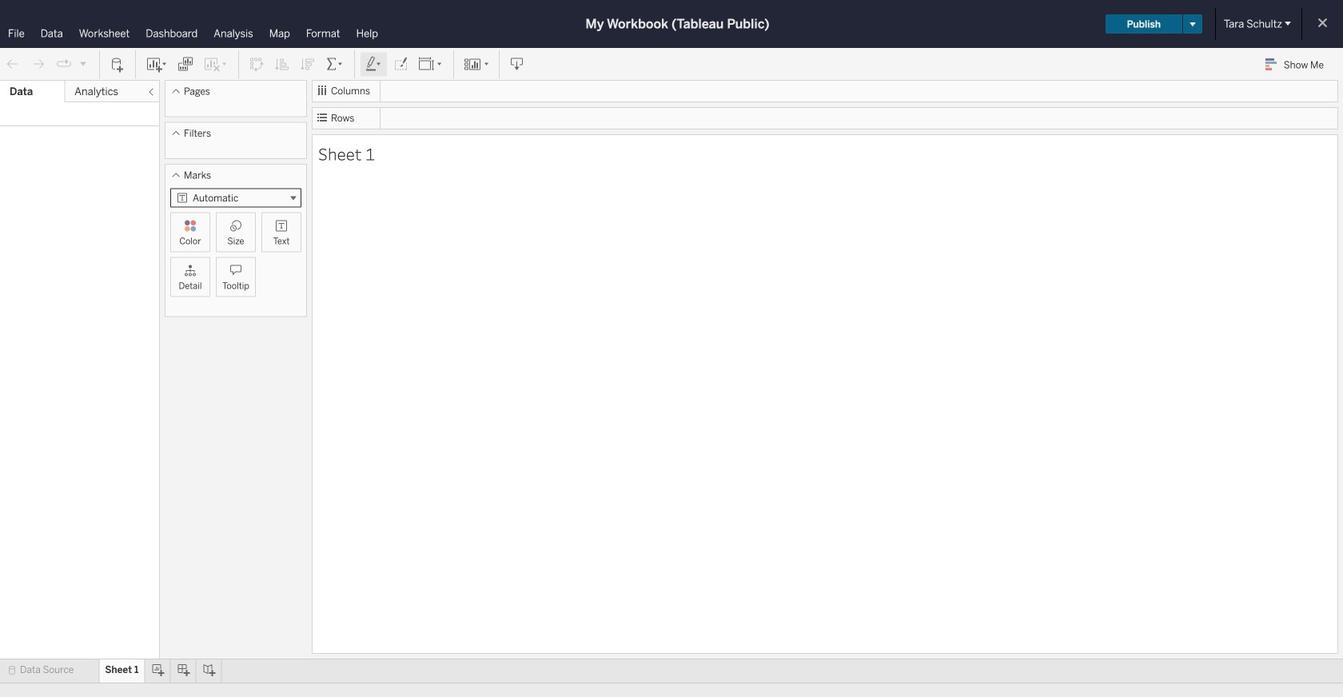 Task type: vqa. For each thing, say whether or not it's contained in the screenshot.
Redo image
yes



Task type: describe. For each thing, give the bounding box(es) containing it.
sort ascending image
[[274, 56, 290, 72]]

swap rows and columns image
[[249, 56, 265, 72]]

new data source image
[[110, 56, 126, 72]]

undo image
[[5, 56, 21, 72]]

sort descending image
[[300, 56, 316, 72]]

download image
[[510, 56, 526, 72]]

duplicate image
[[178, 56, 194, 72]]

1 horizontal spatial replay animation image
[[78, 59, 88, 68]]

fit image
[[418, 56, 444, 72]]



Task type: locate. For each thing, give the bounding box(es) containing it.
redo image
[[30, 56, 46, 72]]

replay animation image left new data source image
[[78, 59, 88, 68]]

format workbook image
[[393, 56, 409, 72]]

0 horizontal spatial replay animation image
[[56, 56, 72, 72]]

show/hide cards image
[[464, 56, 490, 72]]

highlight image
[[365, 56, 383, 72]]

collapse image
[[146, 87, 156, 97]]

totals image
[[326, 56, 345, 72]]

clear sheet image
[[203, 56, 229, 72]]

new worksheet image
[[146, 56, 168, 72]]

replay animation image right redo 'icon'
[[56, 56, 72, 72]]

replay animation image
[[56, 56, 72, 72], [78, 59, 88, 68]]



